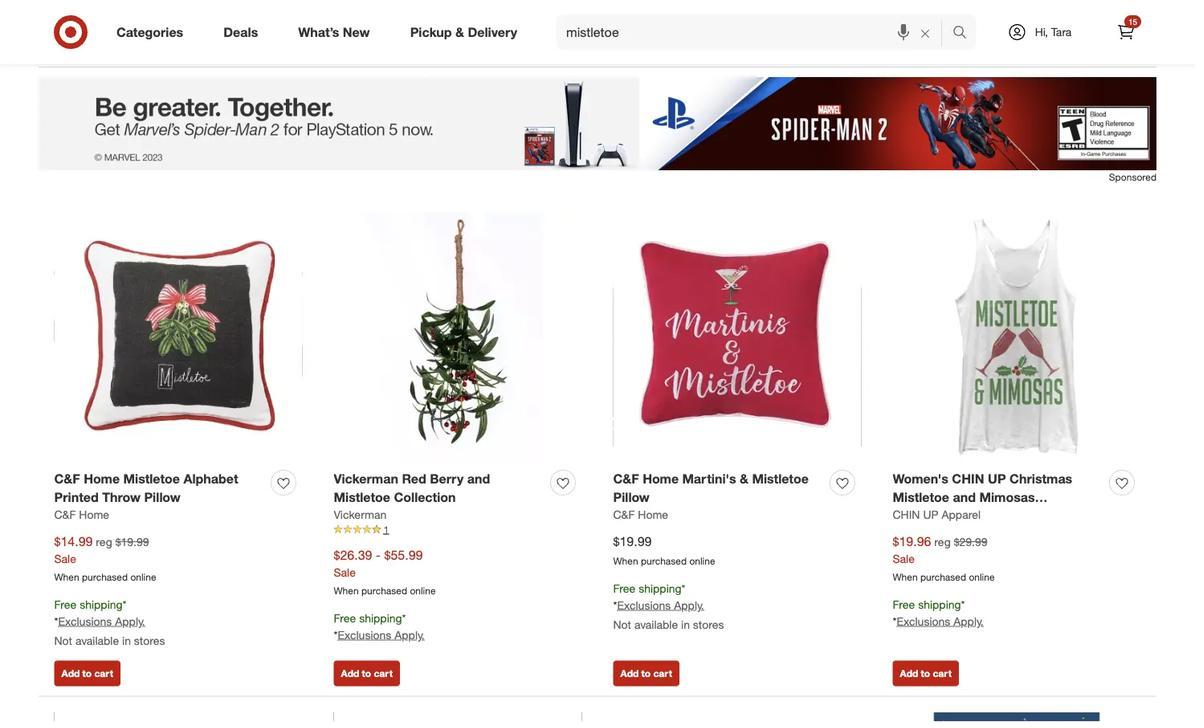 Task type: vqa. For each thing, say whether or not it's contained in the screenshot.
reg in $14.99 reg $19.99 Sale When purchased online
yes



Task type: locate. For each thing, give the bounding box(es) containing it.
tank
[[963, 508, 992, 524]]

vickerman red berry and mistletoe collection link
[[334, 470, 545, 507]]

0 horizontal spatial reg
[[96, 535, 112, 549]]

exclusions down $19.96 reg $29.99 sale when purchased online in the right bottom of the page
[[897, 614, 951, 628]]

pickup & delivery
[[410, 24, 518, 40]]

c&f home for throw
[[54, 508, 109, 522]]

& right the pickup
[[456, 24, 465, 40]]

exclusions apply. link down $26.39 - $55.99 sale when purchased online at the left of page
[[338, 628, 425, 642]]

1
[[384, 524, 389, 536]]

racerback
[[893, 508, 960, 524]]

online
[[690, 555, 716, 567], [131, 571, 156, 583], [970, 571, 995, 583], [410, 585, 436, 597]]

0 vertical spatial and
[[468, 471, 490, 487]]

exclusions
[[618, 598, 671, 612], [58, 614, 112, 628], [897, 614, 951, 628], [338, 628, 392, 642]]

c&f home for pillow
[[614, 508, 669, 522]]

shipping down $19.96 reg $29.99 sale when purchased online in the right bottom of the page
[[919, 598, 962, 612]]

martini's
[[683, 471, 737, 487]]

women's chin up christmas mistletoe and mimosas racerback tank top
[[893, 471, 1073, 524]]

purchased inside $26.39 - $55.99 sale when purchased online
[[362, 585, 408, 597]]

& inside the c&f home martini's & mistletoe pillow
[[740, 471, 749, 487]]

c&f home martini's & mistletoe pillow image
[[614, 213, 862, 461], [614, 213, 862, 461]]

apply. for collection
[[395, 628, 425, 642]]

0 vertical spatial available
[[635, 617, 678, 632]]

and inside women's chin up christmas mistletoe and mimosas racerback tank top
[[954, 490, 977, 505]]

sale for $19.96
[[893, 552, 915, 566]]

1 vertical spatial &
[[740, 471, 749, 487]]

shipping for and
[[919, 598, 962, 612]]

vickerman up 1
[[334, 508, 387, 522]]

categories link
[[103, 14, 204, 50]]

exclusions apply. link
[[618, 598, 705, 612], [58, 614, 145, 628], [897, 614, 984, 628], [338, 628, 425, 642]]

free shipping * * exclusions apply. down $26.39 - $55.99 sale when purchased online at the left of page
[[334, 611, 425, 642]]

0 vertical spatial up
[[989, 471, 1007, 487]]

1 horizontal spatial sale
[[334, 566, 356, 580]]

1 vickerman from the top
[[334, 471, 399, 487]]

2 c&f home link from the left
[[614, 507, 669, 523]]

free shipping * * exclusions apply. down $19.96 reg $29.99 sale when purchased online in the right bottom of the page
[[893, 598, 984, 628]]

home up throw
[[84, 471, 120, 487]]

apply.
[[674, 598, 705, 612], [115, 614, 145, 628], [954, 614, 984, 628], [395, 628, 425, 642]]

when inside "$19.99 when purchased online"
[[614, 555, 639, 567]]

pillow
[[144, 490, 181, 505], [614, 490, 650, 505]]

0 horizontal spatial c&f home link
[[54, 507, 109, 523]]

1 horizontal spatial free shipping * * exclusions apply. not available in stores
[[614, 581, 724, 632]]

$19.96
[[893, 534, 932, 550]]

0 horizontal spatial free shipping * * exclusions apply. not available in stores
[[54, 598, 165, 648]]

when inside $26.39 - $55.99 sale when purchased online
[[334, 585, 359, 597]]

and right the berry
[[468, 471, 490, 487]]

chin up $19.96
[[893, 508, 921, 522]]

1 link
[[334, 523, 582, 537]]

apply. down the "$14.99 reg $19.99 sale when purchased online" on the bottom
[[115, 614, 145, 628]]

free for c&f home mistletoe alphabet printed throw pillow
[[54, 598, 77, 612]]

& right martini's
[[740, 471, 749, 487]]

deals
[[224, 24, 258, 40]]

c&f home up "$19.99 when purchased online"
[[614, 508, 669, 522]]

mistletoe
[[123, 471, 180, 487], [753, 471, 809, 487], [334, 490, 391, 505], [893, 490, 950, 505]]

mistletoe inside the c&f home martini's & mistletoe pillow
[[753, 471, 809, 487]]

sale inside $19.96 reg $29.99 sale when purchased online
[[893, 552, 915, 566]]

$55.99
[[385, 548, 423, 563]]

online for women's chin up christmas mistletoe and mimosas racerback tank top
[[970, 571, 995, 583]]

reg inside the "$14.99 reg $19.99 sale when purchased online"
[[96, 535, 112, 549]]

1 vertical spatial up
[[924, 508, 939, 522]]

free down "$19.99 when purchased online"
[[614, 581, 636, 595]]

shipping for pillow
[[639, 581, 682, 595]]

0 horizontal spatial available
[[75, 634, 119, 648]]

1 horizontal spatial pillow
[[614, 490, 650, 505]]

ready
[[54, 4, 86, 18]]

free shipping * * exclusions apply. not available in stores
[[614, 581, 724, 632], [54, 598, 165, 648]]

reg for $14.99
[[96, 535, 112, 549]]

pickup
[[410, 24, 452, 40]]

free shipping * * exclusions apply. not available in stores down the "$14.99 reg $19.99 sale when purchased online" on the bottom
[[54, 598, 165, 648]]

c&f home mistletoe alphabet printed throw pillow image
[[54, 213, 303, 461], [54, 213, 303, 461]]

1 horizontal spatial reg
[[935, 535, 951, 549]]

mistletoe up throw
[[123, 471, 180, 487]]

purchased inside "$19.99 when purchased online"
[[641, 555, 687, 567]]

1 horizontal spatial free shipping * * exclusions apply.
[[893, 598, 984, 628]]

sale inside the "$14.99 reg $19.99 sale when purchased online"
[[54, 552, 76, 566]]

when inside $19.96 reg $29.99 sale when purchased online
[[893, 571, 918, 583]]

apply. down $19.96 reg $29.99 sale when purchased online in the right bottom of the page
[[954, 614, 984, 628]]

0 horizontal spatial and
[[468, 471, 490, 487]]

shipping
[[639, 581, 682, 595], [80, 598, 123, 612], [919, 598, 962, 612], [359, 611, 402, 625]]

0 vertical spatial vickerman
[[334, 471, 399, 487]]

*
[[682, 581, 686, 595], [123, 598, 127, 612], [962, 598, 966, 612], [614, 598, 618, 612], [402, 611, 406, 625], [54, 614, 58, 628], [893, 614, 897, 628], [334, 628, 338, 642]]

apparel
[[942, 508, 981, 522]]

1 vertical spatial available
[[75, 634, 119, 648]]

and
[[468, 471, 490, 487], [954, 490, 977, 505]]

free down the "$14.99 reg $19.99 sale when purchased online" on the bottom
[[54, 598, 77, 612]]

free shipping * * exclusions apply.
[[893, 598, 984, 628], [334, 611, 425, 642]]

0 vertical spatial stores
[[693, 617, 724, 632]]

exclusions for c&f home martini's & mistletoe pillow
[[618, 598, 671, 612]]

reg right $14.99
[[96, 535, 112, 549]]

free shipping * * exclusions apply. not available in stores for throw
[[54, 598, 165, 648]]

15 link
[[1109, 14, 1145, 50]]

collection
[[394, 490, 456, 505]]

free shipping * * exclusions apply. not available in stores down "$19.99 when purchased online"
[[614, 581, 724, 632]]

pillow right throw
[[144, 490, 181, 505]]

c&f home martini's & mistletoe pillow link
[[614, 470, 824, 507]]

mistletoe right martini's
[[753, 471, 809, 487]]

apply. down "$19.99 when purchased online"
[[674, 598, 705, 612]]

1 horizontal spatial in
[[682, 617, 690, 632]]

1 horizontal spatial available
[[635, 617, 678, 632]]

exclusions apply. link down $19.96 reg $29.99 sale when purchased online in the right bottom of the page
[[897, 614, 984, 628]]

when
[[614, 555, 639, 567], [54, 571, 79, 583], [893, 571, 918, 583], [334, 585, 359, 597]]

0 vertical spatial &
[[456, 24, 465, 40]]

women's chin up christmas mistletoe and mimosas racerback tank top image
[[893, 213, 1142, 461], [893, 213, 1142, 461]]

c&f home link up "$19.99 when purchased online"
[[614, 507, 669, 523]]

available
[[635, 617, 678, 632], [75, 634, 119, 648]]

1 horizontal spatial chin
[[953, 471, 985, 487]]

sale inside $26.39 - $55.99 sale when purchased online
[[334, 566, 356, 580]]

sale down $26.39
[[334, 566, 356, 580]]

1 vertical spatial not
[[54, 634, 72, 648]]

available for pillow
[[635, 617, 678, 632]]

women's chin up christmas mistletoe and mimosas racerback tank top link
[[893, 470, 1104, 524]]

free shipping * * exclusions apply. for reg
[[893, 598, 984, 628]]

online inside the "$14.99 reg $19.99 sale when purchased online"
[[131, 571, 156, 583]]

1 horizontal spatial $19.99
[[614, 534, 652, 550]]

sale down $14.99
[[54, 552, 76, 566]]

free for c&f home martini's & mistletoe pillow
[[614, 581, 636, 595]]

what's
[[298, 24, 340, 40]]

when inside the "$14.99 reg $19.99 sale when purchased online"
[[54, 571, 79, 583]]

exclusions down $26.39 - $55.99 sale when purchased online at the left of page
[[338, 628, 392, 642]]

pillow up "$19.99 when purchased online"
[[614, 490, 650, 505]]

1 horizontal spatial c&f home
[[614, 508, 669, 522]]

1 c&f home from the left
[[54, 508, 109, 522]]

berry
[[430, 471, 464, 487]]

0 horizontal spatial c&f home
[[54, 508, 109, 522]]

1 reg from the left
[[96, 535, 112, 549]]

mistletoe for c&f home martini's & mistletoe pillow
[[753, 471, 809, 487]]

1 vertical spatial chin
[[893, 508, 921, 522]]

mistletoe inside c&f home mistletoe alphabet printed throw pillow
[[123, 471, 180, 487]]

up
[[989, 471, 1007, 487], [924, 508, 939, 522]]

0 horizontal spatial free shipping * * exclusions apply.
[[334, 611, 425, 642]]

c&f for the c&f home link related to pillow
[[614, 508, 635, 522]]

0 vertical spatial chin
[[953, 471, 985, 487]]

chin up apparel link
[[893, 507, 981, 523]]

$19.96 reg $29.99 sale when purchased online
[[893, 534, 995, 583]]

add
[[61, 38, 80, 50], [341, 38, 359, 50], [621, 38, 639, 50], [901, 38, 919, 50], [61, 668, 80, 680], [341, 668, 359, 680], [621, 668, 639, 680], [901, 668, 919, 680]]

online inside $19.96 reg $29.99 sale when purchased online
[[970, 571, 995, 583]]

c&f home link down printed
[[54, 507, 109, 523]]

reg
[[96, 535, 112, 549], [935, 535, 951, 549]]

c&f home link for pillow
[[614, 507, 669, 523]]

c&f inside c&f home mistletoe alphabet printed throw pillow
[[54, 471, 80, 487]]

0 horizontal spatial pillow
[[144, 490, 181, 505]]

vickerman
[[334, 471, 399, 487], [334, 508, 387, 522]]

2 vickerman from the top
[[334, 508, 387, 522]]

1 horizontal spatial c&f home link
[[614, 507, 669, 523]]

deals link
[[210, 14, 278, 50]]

-
[[376, 548, 381, 563]]

purchased for women's chin up christmas mistletoe and mimosas racerback tank top
[[921, 571, 967, 583]]

vickerman for vickerman
[[334, 508, 387, 522]]

c&f home mistletoe alphabet printed throw pillow
[[54, 471, 238, 505]]

when for vickerman red berry and mistletoe collection
[[334, 585, 359, 597]]

$19.99 inside "$19.99 when purchased online"
[[614, 534, 652, 550]]

home left martini's
[[643, 471, 679, 487]]

0 vertical spatial not
[[614, 617, 632, 632]]

exclusions apply. link down "$19.99 when purchased online"
[[618, 598, 705, 612]]

1 c&f home link from the left
[[54, 507, 109, 523]]

shipping down "$19.99 when purchased online"
[[639, 581, 682, 595]]

2 reg from the left
[[935, 535, 951, 549]]

search button
[[946, 14, 985, 53]]

purchased inside $19.96 reg $29.99 sale when purchased online
[[921, 571, 967, 583]]

2 horizontal spatial sale
[[893, 552, 915, 566]]

hi, tara
[[1036, 25, 1072, 39]]

when for women's chin up christmas mistletoe and mimosas racerback tank top
[[893, 571, 918, 583]]

cart
[[94, 38, 113, 50], [374, 38, 393, 50], [654, 38, 673, 50], [934, 38, 952, 50], [94, 668, 113, 680], [374, 668, 393, 680], [654, 668, 673, 680], [934, 668, 952, 680]]

online inside $26.39 - $55.99 sale when purchased online
[[410, 585, 436, 597]]

sale down $19.96
[[893, 552, 915, 566]]

in
[[682, 617, 690, 632], [122, 634, 131, 648]]

vickerman inside the vickerman red berry and mistletoe collection
[[334, 471, 399, 487]]

to
[[82, 38, 92, 50], [362, 38, 371, 50], [642, 38, 651, 50], [922, 38, 931, 50], [82, 668, 92, 680], [362, 668, 371, 680], [642, 668, 651, 680], [922, 668, 931, 680]]

mistletoe up vickerman link on the left
[[334, 490, 391, 505]]

c&f
[[54, 471, 80, 487], [614, 471, 640, 487], [54, 508, 76, 522], [614, 508, 635, 522]]

chin up apparel
[[953, 471, 985, 487]]

mistletoe down women's
[[893, 490, 950, 505]]

home
[[84, 471, 120, 487], [643, 471, 679, 487], [79, 508, 109, 522], [638, 508, 669, 522]]

mistletoe inside women's chin up christmas mistletoe and mimosas racerback tank top
[[893, 490, 950, 505]]

search
[[946, 26, 985, 41]]

$19.99
[[614, 534, 652, 550], [115, 535, 149, 549]]

1 horizontal spatial and
[[954, 490, 977, 505]]

&
[[456, 24, 465, 40], [740, 471, 749, 487]]

free down $19.96 reg $29.99 sale when purchased online in the right bottom of the page
[[893, 598, 916, 612]]

and up apparel
[[954, 490, 977, 505]]

shipping down $26.39 - $55.99 sale when purchased online at the left of page
[[359, 611, 402, 625]]

free
[[614, 581, 636, 595], [54, 598, 77, 612], [893, 598, 916, 612], [334, 611, 356, 625]]

add to cart button
[[54, 31, 120, 57], [334, 31, 400, 57], [614, 31, 680, 57], [893, 31, 960, 57], [54, 661, 120, 687], [334, 661, 400, 687], [614, 661, 680, 687], [893, 661, 960, 687]]

0 horizontal spatial stores
[[134, 634, 165, 648]]

reg down chin up apparel link
[[935, 535, 951, 549]]

free down $26.39 - $55.99 sale when purchased online at the left of page
[[334, 611, 356, 625]]

1 vertical spatial in
[[122, 634, 131, 648]]

0 vertical spatial in
[[682, 617, 690, 632]]

0 horizontal spatial &
[[456, 24, 465, 40]]

c&f home link
[[54, 507, 109, 523], [614, 507, 669, 523]]

1 vertical spatial and
[[954, 490, 977, 505]]

2 c&f home from the left
[[614, 508, 669, 522]]

1 horizontal spatial &
[[740, 471, 749, 487]]

add to cart
[[61, 38, 113, 50], [341, 38, 393, 50], [621, 38, 673, 50], [901, 38, 952, 50], [61, 668, 113, 680], [341, 668, 393, 680], [621, 668, 673, 680], [901, 668, 952, 680]]

vickerman up vickerman link on the left
[[334, 471, 399, 487]]

sale
[[54, 552, 76, 566], [893, 552, 915, 566], [334, 566, 356, 580]]

purchased
[[641, 555, 687, 567], [82, 571, 128, 583], [921, 571, 967, 583], [362, 585, 408, 597]]

chin
[[953, 471, 985, 487], [893, 508, 921, 522]]

1 vertical spatial vickerman
[[334, 508, 387, 522]]

0 horizontal spatial sale
[[54, 552, 76, 566]]

reg inside $19.96 reg $29.99 sale when purchased online
[[935, 535, 951, 549]]

c&f home martini's & mistletoe pillow
[[614, 471, 809, 505]]

mistletoe inside the vickerman red berry and mistletoe collection
[[334, 490, 391, 505]]

1 horizontal spatial stores
[[693, 617, 724, 632]]

1 vertical spatial stores
[[134, 634, 165, 648]]

purchased inside the "$14.99 reg $19.99 sale when purchased online"
[[82, 571, 128, 583]]

apply. down $26.39 - $55.99 sale when purchased online at the left of page
[[395, 628, 425, 642]]

up up the mimosas
[[989, 471, 1007, 487]]

0 horizontal spatial in
[[122, 634, 131, 648]]

1 horizontal spatial not
[[614, 617, 632, 632]]

vickerman for vickerman red berry and mistletoe collection
[[334, 471, 399, 487]]

shipping down the "$14.99 reg $19.99 sale when purchased online" on the bottom
[[80, 598, 123, 612]]

home inside c&f home mistletoe alphabet printed throw pillow
[[84, 471, 120, 487]]

vickerman link
[[334, 507, 387, 523]]

not
[[614, 617, 632, 632], [54, 634, 72, 648]]

in for pillow
[[682, 617, 690, 632]]

2 pillow from the left
[[614, 490, 650, 505]]

1 pillow from the left
[[144, 490, 181, 505]]

0 horizontal spatial $19.99
[[115, 535, 149, 549]]

up left apparel
[[924, 508, 939, 522]]

free for vickerman red berry and mistletoe collection
[[334, 611, 356, 625]]

exclusions down the "$14.99 reg $19.99 sale when purchased online" on the bottom
[[58, 614, 112, 628]]

home down printed
[[79, 508, 109, 522]]

1 horizontal spatial up
[[989, 471, 1007, 487]]

c&f inside the c&f home martini's & mistletoe pillow
[[614, 471, 640, 487]]

c&f home
[[54, 508, 109, 522], [614, 508, 669, 522]]

printed
[[54, 490, 99, 505]]

new
[[343, 24, 370, 40]]

0 horizontal spatial not
[[54, 634, 72, 648]]

exclusions down "$19.99 when purchased online"
[[618, 598, 671, 612]]

hours
[[132, 4, 160, 18]]

c&f home down printed
[[54, 508, 109, 522]]

stores
[[693, 617, 724, 632], [134, 634, 165, 648]]

shipping for collection
[[359, 611, 402, 625]]



Task type: describe. For each thing, give the bounding box(es) containing it.
hi,
[[1036, 25, 1049, 39]]

c&f for c&f home mistletoe alphabet printed throw pillow link
[[54, 471, 80, 487]]

ready within 2 hours
[[54, 4, 160, 18]]

stores for throw
[[134, 634, 165, 648]]

exclusions for women's chin up christmas mistletoe and mimosas racerback tank top
[[897, 614, 951, 628]]

apply. for and
[[954, 614, 984, 628]]

mistletoe for vickerman red berry and mistletoe collection
[[334, 490, 391, 505]]

pillow inside the c&f home martini's & mistletoe pillow
[[614, 490, 650, 505]]

reg for $19.96
[[935, 535, 951, 549]]

c&f home link for throw
[[54, 507, 109, 523]]

$26.39 - $55.99 sale when purchased online
[[334, 548, 436, 597]]

exclusions for c&f home mistletoe alphabet printed throw pillow
[[58, 614, 112, 628]]

apply. for throw
[[115, 614, 145, 628]]

not for c&f home mistletoe alphabet printed throw pillow
[[54, 634, 72, 648]]

available for throw
[[75, 634, 119, 648]]

c&f home mistletoe alphabet printed throw pillow link
[[54, 470, 265, 507]]

0 horizontal spatial chin
[[893, 508, 921, 522]]

0 horizontal spatial up
[[924, 508, 939, 522]]

advertisement region
[[39, 77, 1157, 170]]

chin inside women's chin up christmas mistletoe and mimosas racerback tank top
[[953, 471, 985, 487]]

categories
[[117, 24, 183, 40]]

pillow inside c&f home mistletoe alphabet printed throw pillow
[[144, 490, 181, 505]]

purchased for c&f home mistletoe alphabet printed throw pillow
[[82, 571, 128, 583]]

apply. for pillow
[[674, 598, 705, 612]]

christmas
[[1010, 471, 1073, 487]]

delivery
[[468, 24, 518, 40]]

within
[[89, 4, 119, 18]]

2
[[122, 4, 128, 18]]

and inside the vickerman red berry and mistletoe collection
[[468, 471, 490, 487]]

$19.99 inside the "$14.99 reg $19.99 sale when purchased online"
[[115, 535, 149, 549]]

chin up apparel
[[893, 508, 981, 522]]

home up "$19.99 when purchased online"
[[638, 508, 669, 522]]

c&f for the c&f home link corresponding to throw
[[54, 508, 76, 522]]

$14.99 reg $19.99 sale when purchased online
[[54, 534, 156, 583]]

What can we help you find? suggestions appear below search field
[[557, 14, 957, 50]]

home inside the c&f home martini's & mistletoe pillow
[[643, 471, 679, 487]]

red
[[402, 471, 427, 487]]

women's
[[893, 471, 949, 487]]

in for throw
[[122, 634, 131, 648]]

sponsored
[[1110, 171, 1157, 183]]

shipping for throw
[[80, 598, 123, 612]]

alphabet
[[184, 471, 238, 487]]

sale for $14.99
[[54, 552, 76, 566]]

exclusions apply. link down the "$14.99 reg $19.99 sale when purchased online" on the bottom
[[58, 614, 145, 628]]

$29.99
[[955, 535, 988, 549]]

when for c&f home mistletoe alphabet printed throw pillow
[[54, 571, 79, 583]]

what's new link
[[285, 14, 390, 50]]

top
[[995, 508, 1017, 524]]

stores for pillow
[[693, 617, 724, 632]]

vickerman red berry and mistletoe collection image
[[334, 213, 582, 461]]

$14.99
[[54, 534, 93, 550]]

not for c&f home martini's & mistletoe pillow
[[614, 617, 632, 632]]

online for c&f home mistletoe alphabet printed throw pillow
[[131, 571, 156, 583]]

online for vickerman red berry and mistletoe collection
[[410, 585, 436, 597]]

throw
[[102, 490, 141, 505]]

$26.39
[[334, 548, 372, 563]]

c&f for c&f home martini's & mistletoe pillow link
[[614, 471, 640, 487]]

up inside women's chin up christmas mistletoe and mimosas racerback tank top
[[989, 471, 1007, 487]]

vickerman red berry and mistletoe collection
[[334, 471, 490, 505]]

free shipping * * exclusions apply. for -
[[334, 611, 425, 642]]

pickup & delivery link
[[397, 14, 538, 50]]

free for women's chin up christmas mistletoe and mimosas racerback tank top
[[893, 598, 916, 612]]

mistletoe for women's chin up christmas mistletoe and mimosas racerback tank top
[[893, 490, 950, 505]]

$19.99 when purchased online
[[614, 534, 716, 567]]

tara
[[1052, 25, 1072, 39]]

15
[[1129, 16, 1138, 27]]

exclusions for vickerman red berry and mistletoe collection
[[338, 628, 392, 642]]

purchased for vickerman red berry and mistletoe collection
[[362, 585, 408, 597]]

mimosas
[[980, 490, 1036, 505]]

what's new
[[298, 24, 370, 40]]

free shipping * * exclusions apply. not available in stores for pillow
[[614, 581, 724, 632]]

meet me under the mistletoe - by  jenny bayliss (paperback) image
[[893, 713, 1142, 723]]

online inside "$19.99 when purchased online"
[[690, 555, 716, 567]]



